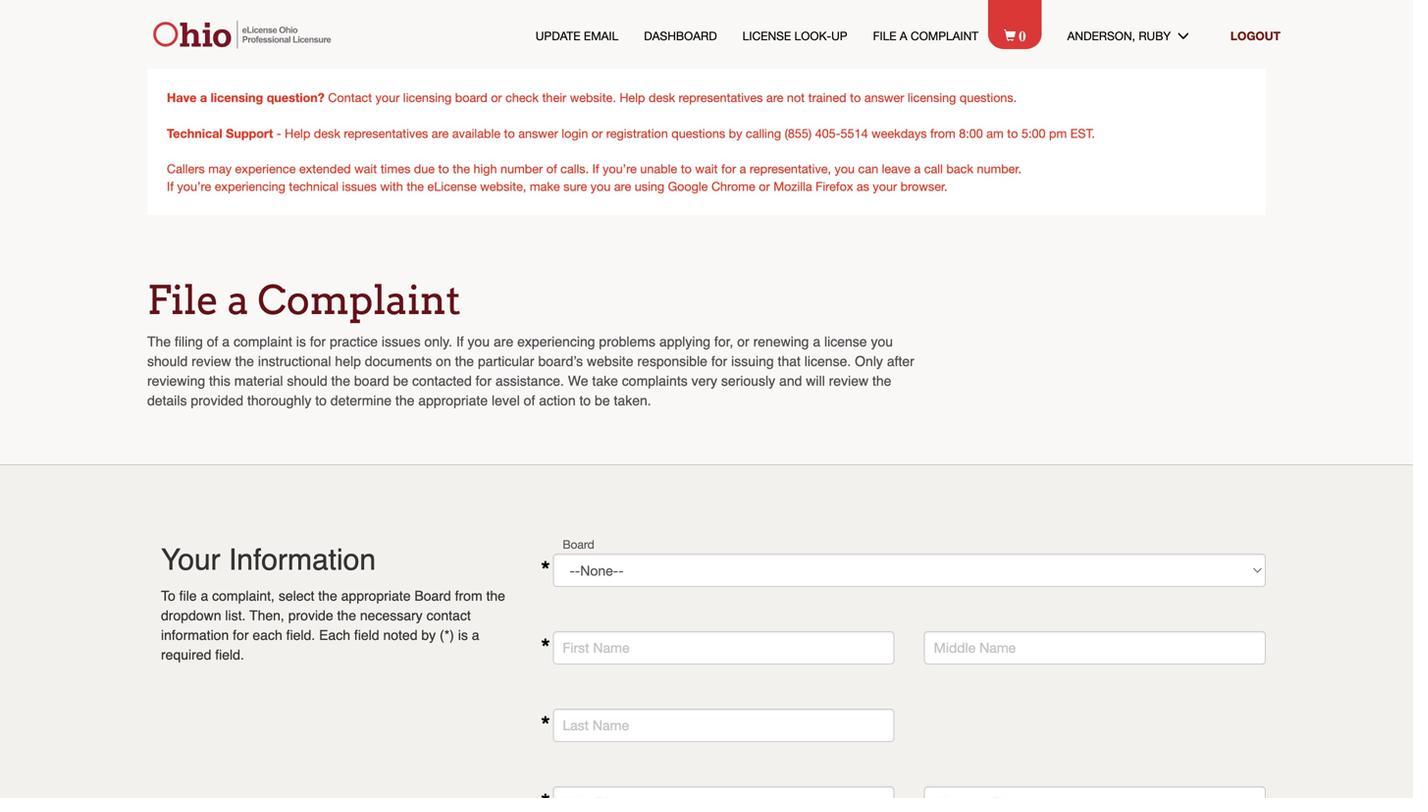Task type: describe. For each thing, give the bounding box(es) containing it.
1 horizontal spatial review
[[829, 373, 869, 389]]

question?
[[267, 90, 325, 105]]

file
[[179, 588, 197, 604]]

details
[[147, 393, 187, 408]]

their
[[542, 90, 567, 105]]

name for last name
[[593, 717, 629, 733]]

by inside the technical support - help desk representatives are available to answer login or registration questions by calling (855) 405-5514 weekdays from 8:00 am to 5:00 pm est.
[[729, 126, 743, 140]]

field
[[354, 627, 379, 643]]

seriously
[[721, 373, 776, 389]]

can
[[858, 161, 879, 176]]

unable
[[640, 161, 678, 176]]

to file a complaint, select the appropriate board from the dropdown list. then, provide the necessary contact information for each field. each field noted by (*) is a required field.
[[161, 588, 505, 663]]

google
[[668, 179, 708, 193]]

if for complaint
[[456, 334, 464, 349]]

or inside callers may experience extended wait times due to the high number of calls. if you're unable to wait for a representative, you can leave a call back number. if you're experiencing technical issues with the elicense website, make sure you are using google chrome or mozilla firefox as your browser.
[[759, 179, 770, 193]]

or inside the technical support - help desk representatives are available to answer login or registration questions by calling (855) 405-5514 weekdays from 8:00 am to 5:00 pm est.
[[592, 126, 603, 140]]

responsible
[[637, 353, 708, 369]]

by inside to file a complaint, select the appropriate board from the dropdown list. then, provide the necessary contact information for each field. each field noted by (*) is a required field.
[[421, 627, 436, 643]]

5:00
[[1022, 126, 1046, 140]]

issuing
[[731, 353, 774, 369]]

0
[[1019, 25, 1026, 43]]

that
[[778, 353, 801, 369]]

middle
[[934, 640, 976, 656]]

you right sure
[[591, 179, 611, 193]]

for inside to file a complaint, select the appropriate board from the dropdown list. then, provide the necessary contact information for each field. each field noted by (*) is a required field.
[[233, 627, 249, 643]]

to
[[161, 588, 176, 604]]

practice
[[330, 334, 378, 349]]

questions
[[672, 126, 726, 140]]

complaints
[[622, 373, 688, 389]]

issues inside file a complaint the filing of a complaint is for practice issues only. if you are experiencing problems applying for, or renewing a license you should review the instructional help documents on the particular board's website responsible for issuing that license. only after reviewing this material should the board be contacted for assistance. we take complaints very seriously and will review the details provided thoroughly to determine the appropriate level of action to be taken.
[[382, 334, 421, 349]]

Middle Name text field
[[924, 631, 1266, 665]]

website.
[[570, 90, 616, 105]]

may
[[208, 161, 232, 176]]

up
[[832, 29, 848, 43]]

take
[[592, 373, 618, 389]]

complaint for file a complaint
[[911, 29, 979, 43]]

login
[[562, 126, 588, 140]]

file for file a complaint the filing of a complaint is for practice issues only. if you are experiencing problems applying for, or renewing a license you should review the instructional help documents on the particular board's website responsible for issuing that license. only after reviewing this material should the board be contacted for assistance. we take complaints very seriously and will review the details provided thoroughly to determine the appropriate level of action to be taken.
[[147, 276, 219, 324]]

board inside to file a complaint, select the appropriate board from the dropdown list. then, provide the necessary contact information for each field. each field noted by (*) is a required field.
[[415, 588, 451, 604]]

(855)
[[785, 126, 812, 140]]

high
[[474, 161, 497, 176]]

0 horizontal spatial be
[[393, 373, 409, 389]]

issues inside callers may experience extended wait times due to the high number of calls. if you're unable to wait for a representative, you can leave a call back number. if you're experiencing technical issues with the elicense website, make sure you are using google chrome or mozilla firefox as your browser.
[[342, 179, 377, 193]]

a up chrome
[[740, 161, 746, 176]]

a up complaint
[[228, 276, 249, 324]]

callers
[[167, 161, 205, 176]]

0 horizontal spatial of
[[207, 334, 218, 349]]

back
[[947, 161, 974, 176]]

your inside have a licensing question? contact your licensing board or check their website. help desk representatives are not trained to answer licensing questions.
[[376, 90, 400, 105]]

to right available
[[504, 126, 515, 140]]

for up instructional
[[310, 334, 326, 349]]

call
[[924, 161, 943, 176]]

registration
[[606, 126, 668, 140]]

each
[[253, 627, 282, 643]]

then,
[[249, 608, 284, 623]]

answer inside the technical support - help desk representatives are available to answer login or registration questions by calling (855) 405-5514 weekdays from 8:00 am to 5:00 pm est.
[[518, 126, 558, 140]]

license look-up
[[743, 29, 848, 43]]

representative,
[[750, 161, 831, 176]]

the
[[147, 334, 171, 349]]

is inside file a complaint the filing of a complaint is for practice issues only. if you are experiencing problems applying for, or renewing a license you should review the instructional help documents on the particular board's website responsible for issuing that license. only after reviewing this material should the board be contacted for assistance. we take complaints very seriously and will review the details provided thoroughly to determine the appropriate level of action to be taken.
[[296, 334, 306, 349]]

0 vertical spatial review
[[192, 353, 231, 369]]

extended
[[299, 161, 351, 176]]

information
[[229, 543, 376, 577]]

complaint for file a complaint the filing of a complaint is for practice issues only. if you are experiencing problems applying for, or renewing a license you should review the instructional help documents on the particular board's website responsible for issuing that license. only after reviewing this material should the board be contacted for assistance. we take complaints very seriously and will review the details provided thoroughly to determine the appropriate level of action to be taken.
[[258, 276, 461, 324]]

each
[[319, 627, 350, 643]]

file for file a complaint
[[873, 29, 897, 43]]

this
[[209, 373, 231, 389]]

Main Phone text field
[[553, 786, 895, 798]]

update email
[[536, 29, 619, 43]]

answer inside have a licensing question? contact your licensing board or check their website. help desk representatives are not trained to answer licensing questions.
[[865, 90, 904, 105]]

1 vertical spatial should
[[287, 373, 328, 389]]

contact
[[427, 608, 471, 623]]

elicense
[[428, 179, 477, 193]]

last
[[563, 717, 589, 733]]

questions.
[[960, 90, 1017, 105]]

help
[[335, 353, 361, 369]]

email
[[584, 29, 619, 43]]

board's
[[538, 353, 583, 369]]

0 horizontal spatial licensing
[[211, 90, 263, 105]]

chrome
[[712, 179, 756, 193]]

-
[[277, 126, 281, 140]]

or inside file a complaint the filing of a complaint is for practice issues only. if you are experiencing problems applying for, or renewing a license you should review the instructional help documents on the particular board's website responsible for issuing that license. only after reviewing this material should the board be contacted for assistance. we take complaints very seriously and will review the details provided thoroughly to determine the appropriate level of action to be taken.
[[737, 334, 750, 349]]

have
[[167, 90, 197, 105]]

8:00
[[959, 126, 983, 140]]

logout link
[[1231, 29, 1281, 43]]

you up only
[[871, 334, 893, 349]]

applying
[[660, 334, 711, 349]]

to up google
[[681, 161, 692, 176]]

desk inside the technical support - help desk representatives are available to answer login or registration questions by calling (855) 405-5514 weekdays from 8:00 am to 5:00 pm est.
[[314, 126, 341, 140]]

name for middle name
[[980, 640, 1016, 656]]

reviewing
[[147, 373, 205, 389]]

am
[[987, 126, 1004, 140]]

update email link
[[536, 27, 619, 44]]

file a complaint
[[873, 29, 979, 43]]

contacted
[[412, 373, 472, 389]]

are inside callers may experience extended wait times due to the high number of calls. if you're unable to wait for a representative, you can leave a call back number. if you're experiencing technical issues with the elicense website, make sure you are using google chrome or mozilla firefox as your browser.
[[614, 179, 631, 193]]

1 vertical spatial be
[[595, 393, 610, 408]]

license look-up link
[[743, 27, 848, 44]]

check
[[506, 90, 539, 105]]

technical
[[167, 126, 223, 140]]

0 horizontal spatial you're
[[177, 179, 211, 193]]

1 horizontal spatial board
[[563, 537, 595, 551]]

a right have
[[200, 90, 207, 105]]

renewing
[[753, 334, 809, 349]]

information
[[161, 627, 229, 643]]

assistance.
[[496, 373, 564, 389]]

for down 'for,'
[[712, 353, 728, 369]]

experience
[[235, 161, 296, 176]]

license
[[825, 334, 867, 349]]

1 horizontal spatial field.
[[286, 627, 315, 643]]

license.
[[805, 353, 851, 369]]

provide
[[288, 608, 333, 623]]

list.
[[225, 608, 246, 623]]

Alternate Phone text field
[[924, 786, 1266, 798]]

you up firefox
[[835, 161, 855, 176]]

documents
[[365, 353, 432, 369]]

will
[[806, 373, 825, 389]]

a left complaint
[[222, 334, 230, 349]]



Task type: vqa. For each thing, say whether or not it's contained in the screenshot.
bottommost agency,
no



Task type: locate. For each thing, give the bounding box(es) containing it.
representatives inside the technical support - help desk representatives are available to answer login or registration questions by calling (855) 405-5514 weekdays from 8:00 am to 5:00 pm est.
[[344, 126, 428, 140]]

if inside file a complaint the filing of a complaint is for practice issues only. if you are experiencing problems applying for, or renewing a license you should review the instructional help documents on the particular board's website responsible for issuing that license. only after reviewing this material should the board be contacted for assistance. we take complaints very seriously and will review the details provided thoroughly to determine the appropriate level of action to be taken.
[[456, 334, 464, 349]]

for down particular
[[476, 373, 492, 389]]

complaint,
[[212, 588, 275, 604]]

first name
[[563, 640, 630, 656]]

1 vertical spatial issues
[[382, 334, 421, 349]]

experiencing
[[215, 179, 286, 193], [517, 334, 595, 349]]

0 vertical spatial by
[[729, 126, 743, 140]]

of
[[546, 161, 557, 176], [207, 334, 218, 349], [524, 393, 535, 408]]

file inside file a complaint the filing of a complaint is for practice issues only. if you are experiencing problems applying for, or renewing a license you should review the instructional help documents on the particular board's website responsible for issuing that license. only after reviewing this material should the board be contacted for assistance. we take complaints very seriously and will review the details provided thoroughly to determine the appropriate level of action to be taken.
[[147, 276, 219, 324]]

0 vertical spatial your
[[376, 90, 400, 105]]

file a complaint link
[[873, 27, 979, 44]]

0 vertical spatial you're
[[603, 161, 637, 176]]

level
[[492, 393, 520, 408]]

1 vertical spatial if
[[167, 179, 174, 193]]

elicense ohio professional licensure image
[[146, 20, 343, 49]]

experiencing inside file a complaint the filing of a complaint is for practice issues only. if you are experiencing problems applying for, or renewing a license you should review the instructional help documents on the particular board's website responsible for issuing that license. only after reviewing this material should the board be contacted for assistance. we take complaints very seriously and will review the details provided thoroughly to determine the appropriate level of action to be taken.
[[517, 334, 595, 349]]

dashboard link
[[644, 27, 717, 44]]

your right contact
[[376, 90, 400, 105]]

1 horizontal spatial file
[[873, 29, 897, 43]]

if for experience
[[593, 161, 599, 176]]

your
[[376, 90, 400, 105], [873, 179, 897, 193]]

1 vertical spatial is
[[458, 627, 468, 643]]

1 horizontal spatial issues
[[382, 334, 421, 349]]

1 vertical spatial help
[[285, 126, 310, 140]]

is up instructional
[[296, 334, 306, 349]]

are left using
[[614, 179, 631, 193]]

desk up registration
[[649, 90, 675, 105]]

the
[[453, 161, 470, 176], [407, 179, 424, 193], [235, 353, 254, 369], [455, 353, 474, 369], [331, 373, 350, 389], [873, 373, 892, 389], [396, 393, 415, 408], [318, 588, 337, 604], [486, 588, 505, 604], [337, 608, 356, 623]]

0 horizontal spatial appropriate
[[341, 588, 411, 604]]

make
[[530, 179, 560, 193]]

taken.
[[614, 393, 651, 408]]

or right login
[[592, 126, 603, 140]]

using
[[635, 179, 665, 193]]

0 vertical spatial of
[[546, 161, 557, 176]]

particular
[[478, 353, 535, 369]]

is
[[296, 334, 306, 349], [458, 627, 468, 643]]

dropdown
[[161, 608, 221, 623]]

appropriate inside file a complaint the filing of a complaint is for practice issues only. if you are experiencing problems applying for, or renewing a license you should review the instructional help documents on the particular board's website responsible for issuing that license. only after reviewing this material should the board be contacted for assistance. we take complaints very seriously and will review the details provided thoroughly to determine the appropriate level of action to be taken.
[[418, 393, 488, 408]]

0 horizontal spatial board
[[415, 588, 451, 604]]

1 vertical spatial review
[[829, 373, 869, 389]]

from up contact
[[455, 588, 483, 604]]

support
[[226, 126, 273, 140]]

we
[[568, 373, 589, 389]]

are left available
[[432, 126, 449, 140]]

calls.
[[561, 161, 589, 176]]

complaint up practice
[[258, 276, 461, 324]]

for up chrome
[[721, 161, 736, 176]]

for inside callers may experience extended wait times due to the high number of calls. if you're unable to wait for a representative, you can leave a call back number. if you're experiencing technical issues with the elicense website, make sure you are using google chrome or mozilla firefox as your browser.
[[721, 161, 736, 176]]

0 horizontal spatial experiencing
[[215, 179, 286, 193]]

1 horizontal spatial be
[[595, 393, 610, 408]]

1 horizontal spatial is
[[458, 627, 468, 643]]

0 vertical spatial file
[[873, 29, 897, 43]]

first
[[563, 640, 590, 656]]

0 horizontal spatial from
[[455, 588, 483, 604]]

dashboard
[[644, 29, 717, 43]]

board up determine
[[354, 373, 389, 389]]

of inside callers may experience extended wait times due to the high number of calls. if you're unable to wait for a representative, you can leave a call back number. if you're experiencing technical issues with the elicense website, make sure you are using google chrome or mozilla firefox as your browser.
[[546, 161, 557, 176]]

1 horizontal spatial by
[[729, 126, 743, 140]]

0 horizontal spatial review
[[192, 353, 231, 369]]

instructional
[[258, 353, 331, 369]]

update
[[536, 29, 581, 43]]

action
[[539, 393, 576, 408]]

sure
[[564, 179, 587, 193]]

by
[[729, 126, 743, 140], [421, 627, 436, 643]]

a up license.
[[813, 334, 821, 349]]

a left call
[[914, 161, 921, 176]]

2 vertical spatial if
[[456, 334, 464, 349]]

0 vertical spatial field.
[[286, 627, 315, 643]]

board
[[563, 537, 595, 551], [415, 588, 451, 604]]

1 horizontal spatial board
[[455, 90, 488, 105]]

1 vertical spatial desk
[[314, 126, 341, 140]]

filing
[[175, 334, 203, 349]]

experiencing down 'experience'
[[215, 179, 286, 193]]

0 vertical spatial board
[[455, 90, 488, 105]]

0 vertical spatial help
[[620, 90, 645, 105]]

1 vertical spatial answer
[[518, 126, 558, 140]]

1 vertical spatial from
[[455, 588, 483, 604]]

representatives
[[679, 90, 763, 105], [344, 126, 428, 140]]

review down only
[[829, 373, 869, 389]]

from left 8:00
[[931, 126, 956, 140]]

Last Name text field
[[553, 709, 895, 742]]

are inside file a complaint the filing of a complaint is for practice issues only. if you are experiencing problems applying for, or renewing a license you should review the instructional help documents on the particular board's website responsible for issuing that license. only after reviewing this material should the board be contacted for assistance. we take complaints very seriously and will review the details provided thoroughly to determine the appropriate level of action to be taken.
[[494, 334, 514, 349]]

your down the leave in the top right of the page
[[873, 179, 897, 193]]

number
[[501, 161, 543, 176]]

licensing up support
[[211, 90, 263, 105]]

1 horizontal spatial your
[[873, 179, 897, 193]]

or left mozilla
[[759, 179, 770, 193]]

0 horizontal spatial board
[[354, 373, 389, 389]]

1 horizontal spatial answer
[[865, 90, 904, 105]]

0 horizontal spatial representatives
[[344, 126, 428, 140]]

to right due
[[438, 161, 449, 176]]

material
[[234, 373, 283, 389]]

issues left with
[[342, 179, 377, 193]]

callers may experience extended wait times due to the high number of calls. if you're unable to wait for a representative, you can leave a call back number. if you're experiencing technical issues with the elicense website, make sure you are using google chrome or mozilla firefox as your browser.
[[167, 161, 1022, 193]]

field. down provide
[[286, 627, 315, 643]]

representatives up questions
[[679, 90, 763, 105]]

2 horizontal spatial of
[[546, 161, 557, 176]]

1 vertical spatial complaint
[[258, 276, 461, 324]]

0 link
[[1004, 25, 1042, 44]]

complaint up questions.
[[911, 29, 979, 43]]

1 vertical spatial board
[[415, 588, 451, 604]]

desk inside have a licensing question? contact your licensing board or check their website. help desk representatives are not trained to answer licensing questions.
[[649, 90, 675, 105]]

experiencing inside callers may experience extended wait times due to the high number of calls. if you're unable to wait for a representative, you can leave a call back number. if you're experiencing technical issues with the elicense website, make sure you are using google chrome or mozilla firefox as your browser.
[[215, 179, 286, 193]]

0 vertical spatial representatives
[[679, 90, 763, 105]]

board up available
[[455, 90, 488, 105]]

very
[[692, 373, 718, 389]]

issues
[[342, 179, 377, 193], [382, 334, 421, 349]]

1 horizontal spatial appropriate
[[418, 393, 488, 408]]

appropriate down contacted
[[418, 393, 488, 408]]

field. down list.
[[215, 647, 244, 663]]

0 vertical spatial if
[[593, 161, 599, 176]]

are inside the technical support - help desk representatives are available to answer login or registration questions by calling (855) 405-5514 weekdays from 8:00 am to 5:00 pm est.
[[432, 126, 449, 140]]

1 vertical spatial file
[[147, 276, 219, 324]]

desk up extended
[[314, 126, 341, 140]]

to inside have a licensing question? contact your licensing board or check their website. help desk representatives are not trained to answer licensing questions.
[[850, 90, 861, 105]]

appropriate up the necessary
[[341, 588, 411, 604]]

answer
[[865, 90, 904, 105], [518, 126, 558, 140]]

are up particular
[[494, 334, 514, 349]]

1 horizontal spatial desk
[[649, 90, 675, 105]]

0 horizontal spatial desk
[[314, 126, 341, 140]]

select
[[279, 588, 315, 604]]

of down assistance.
[[524, 393, 535, 408]]

5514
[[841, 126, 868, 140]]

contact
[[328, 90, 372, 105]]

0 vertical spatial issues
[[342, 179, 377, 193]]

0 horizontal spatial your
[[376, 90, 400, 105]]

board inside have a licensing question? contact your licensing board or check their website. help desk representatives are not trained to answer licensing questions.
[[455, 90, 488, 105]]

file
[[873, 29, 897, 43], [147, 276, 219, 324]]

licensing up weekdays
[[908, 90, 956, 105]]

a right up
[[900, 29, 908, 43]]

First Name text field
[[553, 631, 895, 665]]

thoroughly
[[247, 393, 312, 408]]

wait
[[354, 161, 377, 176], [695, 161, 718, 176]]

1 horizontal spatial if
[[456, 334, 464, 349]]

or right 'for,'
[[737, 334, 750, 349]]

2 horizontal spatial if
[[593, 161, 599, 176]]

your inside callers may experience extended wait times due to the high number of calls. if you're unable to wait for a representative, you can leave a call back number. if you're experiencing technical issues with the elicense website, make sure you are using google chrome or mozilla firefox as your browser.
[[873, 179, 897, 193]]

help up the technical support - help desk representatives are available to answer login or registration questions by calling (855) 405-5514 weekdays from 8:00 am to 5:00 pm est.
[[620, 90, 645, 105]]

0 vertical spatial should
[[147, 353, 188, 369]]

anderson,
[[1068, 29, 1136, 43]]

help right -
[[285, 126, 310, 140]]

a right file
[[201, 588, 208, 604]]

0 horizontal spatial help
[[285, 126, 310, 140]]

representatives inside have a licensing question? contact your licensing board or check their website. help desk representatives are not trained to answer licensing questions.
[[679, 90, 763, 105]]

on
[[436, 353, 451, 369]]

website,
[[480, 179, 526, 193]]

help inside have a licensing question? contact your licensing board or check their website. help desk representatives are not trained to answer licensing questions.
[[620, 90, 645, 105]]

wait up google
[[695, 161, 718, 176]]

file up filing
[[147, 276, 219, 324]]

of up make
[[546, 161, 557, 176]]

with
[[380, 179, 403, 193]]

wait left times
[[354, 161, 377, 176]]

0 vertical spatial desk
[[649, 90, 675, 105]]

0 vertical spatial from
[[931, 126, 956, 140]]

website
[[587, 353, 634, 369]]

number.
[[977, 161, 1022, 176]]

field.
[[286, 627, 315, 643], [215, 647, 244, 663]]

are inside have a licensing question? contact your licensing board or check their website. help desk representatives are not trained to answer licensing questions.
[[767, 90, 784, 105]]

0 horizontal spatial should
[[147, 353, 188, 369]]

representatives up times
[[344, 126, 428, 140]]

be down documents
[[393, 373, 409, 389]]

noted
[[383, 627, 418, 643]]

menu down image
[[1178, 29, 1205, 41]]

name right first
[[593, 640, 630, 656]]

licensing up due
[[403, 90, 452, 105]]

from
[[931, 126, 956, 140], [455, 588, 483, 604]]

1 horizontal spatial experiencing
[[517, 334, 595, 349]]

is inside to file a complaint, select the appropriate board from the dropdown list. then, provide the necessary contact information for each field. each field noted by (*) is a required field.
[[458, 627, 468, 643]]

if right the only. on the top of page
[[456, 334, 464, 349]]

0 vertical spatial answer
[[865, 90, 904, 105]]

1 vertical spatial board
[[354, 373, 389, 389]]

1 vertical spatial of
[[207, 334, 218, 349]]

1 vertical spatial experiencing
[[517, 334, 595, 349]]

name right middle
[[980, 640, 1016, 656]]

if right calls.
[[593, 161, 599, 176]]

for
[[721, 161, 736, 176], [310, 334, 326, 349], [712, 353, 728, 369], [476, 373, 492, 389], [233, 627, 249, 643]]

complaint inside file a complaint the filing of a complaint is for practice issues only. if you are experiencing problems applying for, or renewing a license you should review the instructional help documents on the particular board's website responsible for issuing that license. only after reviewing this material should the board be contacted for assistance. we take complaints very seriously and will review the details provided thoroughly to determine the appropriate level of action to be taken.
[[258, 276, 461, 324]]

to right am
[[1007, 126, 1018, 140]]

0 vertical spatial experiencing
[[215, 179, 286, 193]]

desk
[[649, 90, 675, 105], [314, 126, 341, 140]]

only.
[[425, 334, 453, 349]]

1 wait from the left
[[354, 161, 377, 176]]

anderson, ruby link
[[1068, 27, 1205, 44]]

if down callers
[[167, 179, 174, 193]]

0 horizontal spatial if
[[167, 179, 174, 193]]

board
[[455, 90, 488, 105], [354, 373, 389, 389]]

board inside file a complaint the filing of a complaint is for practice issues only. if you are experiencing problems applying for, or renewing a license you should review the instructional help documents on the particular board's website responsible for issuing that license. only after reviewing this material should the board be contacted for assistance. we take complaints very seriously and will review the details provided thoroughly to determine the appropriate level of action to be taken.
[[354, 373, 389, 389]]

0 vertical spatial appropriate
[[418, 393, 488, 408]]

you're
[[603, 161, 637, 176], [177, 179, 211, 193]]

times
[[381, 161, 411, 176]]

mozilla
[[774, 179, 812, 193]]

0 horizontal spatial by
[[421, 627, 436, 643]]

2 vertical spatial of
[[524, 393, 535, 408]]

0 vertical spatial is
[[296, 334, 306, 349]]

0 horizontal spatial field.
[[215, 647, 244, 663]]

of right filing
[[207, 334, 218, 349]]

help inside the technical support - help desk representatives are available to answer login or registration questions by calling (855) 405-5514 weekdays from 8:00 am to 5:00 pm est.
[[285, 126, 310, 140]]

or left check
[[491, 90, 502, 105]]

1 horizontal spatial from
[[931, 126, 956, 140]]

1 horizontal spatial of
[[524, 393, 535, 408]]

should down the at the left top of the page
[[147, 353, 188, 369]]

by left calling
[[729, 126, 743, 140]]

complaint inside file a complaint link
[[911, 29, 979, 43]]

or inside have a licensing question? contact your licensing board or check their website. help desk representatives are not trained to answer licensing questions.
[[491, 90, 502, 105]]

your information
[[161, 543, 376, 577]]

1 vertical spatial you're
[[177, 179, 211, 193]]

trained
[[808, 90, 847, 105]]

firefox
[[816, 179, 853, 193]]

for down list.
[[233, 627, 249, 643]]

2 wait from the left
[[695, 161, 718, 176]]

a right "(*)" on the bottom left of page
[[472, 627, 480, 643]]

be down take
[[595, 393, 610, 408]]

required
[[161, 647, 211, 663]]

0 horizontal spatial wait
[[354, 161, 377, 176]]

0 horizontal spatial issues
[[342, 179, 377, 193]]

file right up
[[873, 29, 897, 43]]

you're down callers
[[177, 179, 211, 193]]

1 horizontal spatial you're
[[603, 161, 637, 176]]

a inside file a complaint link
[[900, 29, 908, 43]]

by left "(*)" on the bottom left of page
[[421, 627, 436, 643]]

issues up documents
[[382, 334, 421, 349]]

should down instructional
[[287, 373, 328, 389]]

answer left login
[[518, 126, 558, 140]]

review up the 'this'
[[192, 353, 231, 369]]

name
[[593, 640, 630, 656], [980, 640, 1016, 656], [593, 717, 629, 733]]

name for first name
[[593, 640, 630, 656]]

1 horizontal spatial licensing
[[403, 90, 452, 105]]

are left not at the right of the page
[[767, 90, 784, 105]]

middle name
[[934, 640, 1016, 656]]

file a complaint the filing of a complaint is for practice issues only. if you are experiencing problems applying for, or renewing a license you should review the instructional help documents on the particular board's website responsible for issuing that license. only after reviewing this material should the board be contacted for assistance. we take complaints very seriously and will review the details provided thoroughly to determine the appropriate level of action to be taken.
[[147, 276, 915, 408]]

name right the last
[[593, 717, 629, 733]]

0 vertical spatial board
[[563, 537, 595, 551]]

1 horizontal spatial help
[[620, 90, 645, 105]]

appropriate inside to file a complaint, select the appropriate board from the dropdown list. then, provide the necessary contact information for each field. each field noted by (*) is a required field.
[[341, 588, 411, 604]]

answer up weekdays
[[865, 90, 904, 105]]

0 vertical spatial be
[[393, 373, 409, 389]]

not
[[787, 90, 805, 105]]

1 vertical spatial appropriate
[[341, 588, 411, 604]]

only
[[855, 353, 883, 369]]

you're up using
[[603, 161, 637, 176]]

calling
[[746, 126, 781, 140]]

0 vertical spatial complaint
[[911, 29, 979, 43]]

to right trained
[[850, 90, 861, 105]]

1 horizontal spatial representatives
[[679, 90, 763, 105]]

experiencing up board's
[[517, 334, 595, 349]]

0 horizontal spatial answer
[[518, 126, 558, 140]]

as
[[857, 179, 870, 193]]

1 horizontal spatial complaint
[[911, 29, 979, 43]]

1 vertical spatial by
[[421, 627, 436, 643]]

1 vertical spatial your
[[873, 179, 897, 193]]

from inside to file a complaint, select the appropriate board from the dropdown list. then, provide the necessary contact information for each field. each field noted by (*) is a required field.
[[455, 588, 483, 604]]

problems
[[599, 334, 656, 349]]

1 horizontal spatial should
[[287, 373, 328, 389]]

0 horizontal spatial file
[[147, 276, 219, 324]]

405-
[[815, 126, 841, 140]]

2 horizontal spatial licensing
[[908, 90, 956, 105]]

1 vertical spatial field.
[[215, 647, 244, 663]]

to left determine
[[315, 393, 327, 408]]

pm
[[1049, 126, 1067, 140]]

you up particular
[[468, 334, 490, 349]]

0 horizontal spatial complaint
[[258, 276, 461, 324]]

look-
[[795, 29, 832, 43]]

to down we
[[580, 393, 591, 408]]

is right "(*)" on the bottom left of page
[[458, 627, 468, 643]]

1 vertical spatial representatives
[[344, 126, 428, 140]]

technical
[[289, 179, 339, 193]]

determine
[[331, 393, 392, 408]]

1 horizontal spatial wait
[[695, 161, 718, 176]]

0 horizontal spatial is
[[296, 334, 306, 349]]

from inside the technical support - help desk representatives are available to answer login or registration questions by calling (855) 405-5514 weekdays from 8:00 am to 5:00 pm est.
[[931, 126, 956, 140]]



